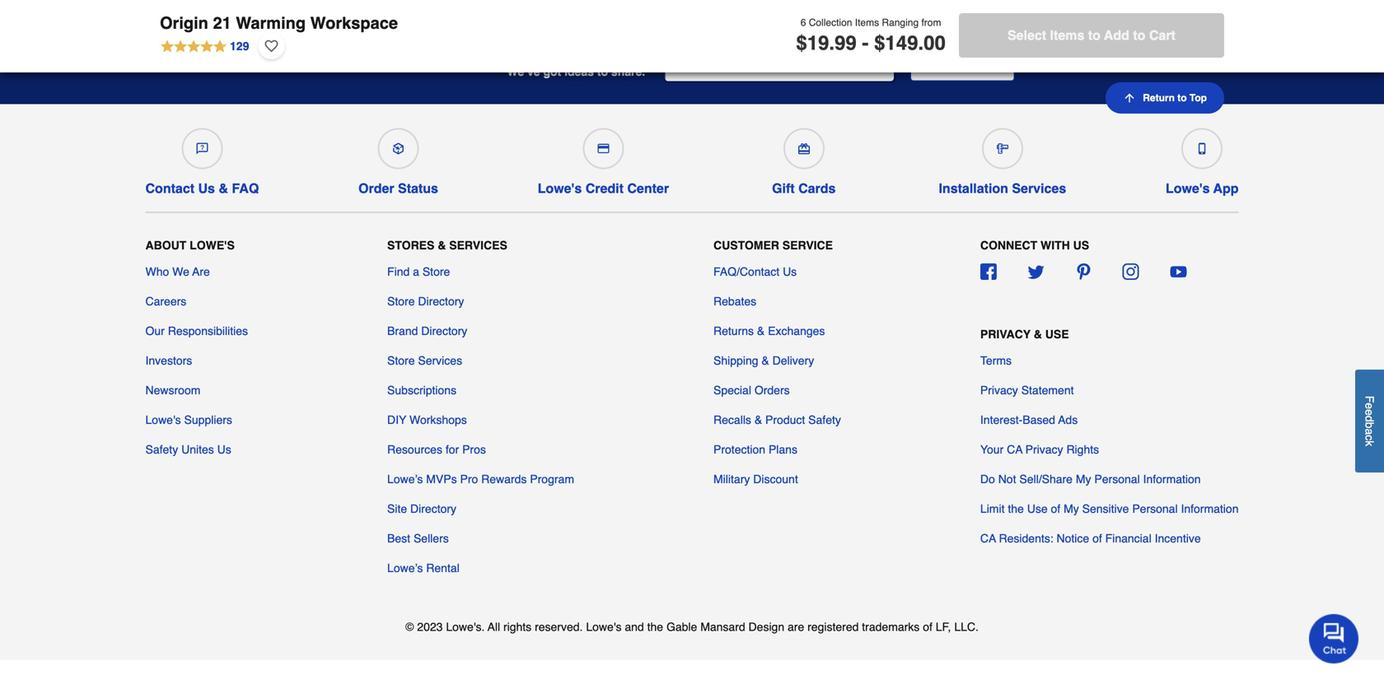 Task type: locate. For each thing, give the bounding box(es) containing it.
lowe's up the site on the left of the page
[[387, 473, 423, 486]]

your
[[980, 443, 1004, 457]]

directory for site directory
[[410, 503, 456, 516]]

app
[[1213, 181, 1239, 196]]

interest-based ads link
[[980, 412, 1078, 429]]

directory down store directory link
[[421, 325, 467, 338]]

1 horizontal spatial of
[[1051, 503, 1060, 516]]

2 vertical spatial privacy
[[1025, 443, 1063, 457]]

lowe's credit center link
[[538, 122, 669, 196]]

sign up
[[938, 51, 987, 66]]

safety left unites
[[145, 443, 178, 457]]

of for financial
[[1093, 532, 1102, 545]]

ca
[[1007, 443, 1023, 457], [980, 532, 996, 545]]

lowe's.
[[446, 621, 485, 634]]

& right recalls
[[755, 414, 762, 427]]

lowe's left app
[[1166, 181, 1210, 196]]

your ca privacy rights link
[[980, 442, 1099, 458]]

shipping & delivery link
[[713, 353, 814, 369]]

0 vertical spatial use
[[1045, 328, 1069, 341]]

& for privacy & use
[[1034, 328, 1042, 341]]

store directory
[[387, 295, 464, 308]]

directory
[[418, 295, 464, 308], [421, 325, 467, 338], [410, 503, 456, 516]]

& for returns & exchanges
[[757, 325, 765, 338]]

Email Address email field
[[665, 37, 894, 81]]

lowe's credit center
[[538, 181, 669, 196]]

1 vertical spatial information
[[1181, 503, 1239, 516]]

directory inside store directory link
[[418, 295, 464, 308]]

are
[[788, 621, 804, 634]]

lowe's mvps pro rewards program
[[387, 473, 574, 486]]

we've
[[507, 65, 540, 78]]

to inside button
[[1178, 92, 1187, 104]]

1 vertical spatial directory
[[421, 325, 467, 338]]

& left delivery
[[762, 354, 769, 368]]

use for &
[[1045, 328, 1069, 341]]

1 horizontal spatial safety
[[808, 414, 841, 427]]

lowe's for lowe's rental
[[387, 562, 423, 575]]

0 horizontal spatial ca
[[980, 532, 996, 545]]

0 vertical spatial lowe's
[[387, 473, 423, 486]]

1 vertical spatial privacy
[[980, 384, 1018, 397]]

privacy & use
[[980, 328, 1069, 341]]

youtube image
[[1170, 264, 1187, 280]]

& right stores
[[438, 239, 446, 252]]

$ down 6
[[796, 32, 807, 54]]

plans
[[769, 443, 797, 457]]

directory up sellers
[[410, 503, 456, 516]]

1 lowe's from the top
[[387, 473, 423, 486]]

& left faq
[[219, 181, 228, 196]]

sensitive
[[1082, 503, 1129, 516]]

2 horizontal spatial of
[[1093, 532, 1102, 545]]

k
[[1363, 441, 1376, 447]]

sign up form
[[665, 37, 1015, 83]]

0 vertical spatial store
[[423, 265, 450, 279]]

pinterest image
[[1075, 264, 1092, 280]]

careers
[[145, 295, 186, 308]]

-
[[862, 32, 869, 54]]

2 vertical spatial directory
[[410, 503, 456, 516]]

ca right your
[[1007, 443, 1023, 457]]

items right 'select' on the top right
[[1050, 28, 1085, 43]]

1 horizontal spatial the
[[1008, 503, 1024, 516]]

0 vertical spatial us
[[198, 181, 215, 196]]

discount
[[753, 473, 798, 486]]

0 vertical spatial services
[[1012, 181, 1066, 196]]

c
[[1363, 435, 1376, 441]]

lowe's down "best"
[[387, 562, 423, 575]]

us inside 'link'
[[783, 265, 797, 279]]

of right notice
[[1093, 532, 1102, 545]]

use down sell/share
[[1027, 503, 1048, 516]]

0 horizontal spatial items
[[855, 17, 879, 28]]

©
[[405, 621, 414, 634]]

connect
[[980, 239, 1037, 252]]

1 vertical spatial ca
[[980, 532, 996, 545]]

store inside store services "link"
[[387, 354, 415, 368]]

2 vertical spatial services
[[418, 354, 462, 368]]

1 vertical spatial my
[[1064, 503, 1079, 516]]

e up d
[[1363, 403, 1376, 410]]

store down stores & services
[[423, 265, 450, 279]]

lowe's for lowe's app
[[1166, 181, 1210, 196]]

0 vertical spatial privacy
[[980, 328, 1031, 341]]

find a store
[[387, 265, 450, 279]]

store up brand
[[387, 295, 415, 308]]

subscriptions link
[[387, 382, 456, 399]]

1 vertical spatial personal
[[1132, 503, 1178, 516]]

directory inside site directory link
[[410, 503, 456, 516]]

contact
[[145, 181, 194, 196]]

twitter image
[[1028, 264, 1044, 280]]

2 vertical spatial us
[[217, 443, 231, 457]]

rebates
[[713, 295, 756, 308]]

privacy statement
[[980, 384, 1074, 397]]

sign
[[938, 51, 966, 66]]

of down sell/share
[[1051, 503, 1060, 516]]

lowe's suppliers
[[145, 414, 232, 427]]

lowe's down newsroom link
[[145, 414, 181, 427]]

pickup image
[[393, 143, 404, 155]]

contact us & faq link
[[145, 122, 259, 196]]

the right 'and'
[[647, 621, 663, 634]]

to right ideas
[[597, 65, 608, 78]]

resources
[[387, 443, 442, 457]]

are
[[192, 265, 210, 279]]

my up notice
[[1064, 503, 1079, 516]]

2 horizontal spatial us
[[783, 265, 797, 279]]

2 vertical spatial store
[[387, 354, 415, 368]]

find
[[387, 265, 410, 279]]

lf,
[[936, 621, 951, 634]]

f
[[1363, 396, 1376, 403]]

us right unites
[[217, 443, 231, 457]]

& right returns
[[757, 325, 765, 338]]

$
[[796, 32, 807, 54], [874, 32, 885, 54]]

ca inside ca residents: notice of financial incentive link
[[980, 532, 996, 545]]

we've got ideas to share.
[[507, 65, 645, 78]]

lowe's
[[387, 473, 423, 486], [387, 562, 423, 575]]

& for stores & services
[[438, 239, 446, 252]]

1 horizontal spatial $
[[874, 32, 885, 54]]

store for services
[[387, 354, 415, 368]]

use for the
[[1027, 503, 1048, 516]]

lowe's
[[538, 181, 582, 196], [1166, 181, 1210, 196], [190, 239, 235, 252], [145, 414, 181, 427], [586, 621, 622, 634]]

0 vertical spatial the
[[1008, 503, 1024, 516]]

2 lowe's from the top
[[387, 562, 423, 575]]

responsibilities
[[168, 325, 248, 338]]

trademarks
[[862, 621, 920, 634]]

1 horizontal spatial ca
[[1007, 443, 1023, 457]]

2 vertical spatial of
[[923, 621, 933, 634]]

rights
[[1066, 443, 1099, 457]]

design
[[749, 621, 784, 634]]

privacy up terms link
[[980, 328, 1031, 341]]

lowe's inside lowe's app link
[[1166, 181, 1210, 196]]

store down brand
[[387, 354, 415, 368]]

lowe's for lowe's credit center
[[538, 181, 582, 196]]

privacy inside privacy statement link
[[980, 384, 1018, 397]]

select items to add to cart
[[1008, 28, 1176, 43]]

my down rights
[[1076, 473, 1091, 486]]

stores
[[387, 239, 434, 252]]

returns & exchanges
[[713, 325, 825, 338]]

cards
[[798, 181, 836, 196]]

lowe's left credit
[[538, 181, 582, 196]]

1 horizontal spatial items
[[1050, 28, 1085, 43]]

2 $ from the left
[[874, 32, 885, 54]]

privacy up interest-
[[980, 384, 1018, 397]]

0 horizontal spatial safety
[[145, 443, 178, 457]]

of left the lf,
[[923, 621, 933, 634]]

directory for brand directory
[[421, 325, 467, 338]]

the right limit
[[1008, 503, 1024, 516]]

directory up the brand directory
[[418, 295, 464, 308]]

store inside store directory link
[[387, 295, 415, 308]]

a up the k
[[1363, 429, 1376, 435]]

site
[[387, 503, 407, 516]]

gift card image
[[798, 143, 810, 155]]

privacy statement link
[[980, 382, 1074, 399]]

1 vertical spatial a
[[1363, 429, 1376, 435]]

rental
[[426, 562, 460, 575]]

items up -
[[855, 17, 879, 28]]

customer service
[[713, 239, 833, 252]]

e
[[1363, 403, 1376, 410], [1363, 410, 1376, 416]]

1 vertical spatial store
[[387, 295, 415, 308]]

lowe's app link
[[1166, 122, 1239, 196]]

us right contact
[[198, 181, 215, 196]]

1 vertical spatial of
[[1093, 532, 1102, 545]]

0 horizontal spatial the
[[647, 621, 663, 634]]

0 horizontal spatial a
[[413, 265, 419, 279]]

services down brand directory link
[[418, 354, 462, 368]]

ca down limit
[[980, 532, 996, 545]]

best
[[387, 532, 410, 545]]

store services
[[387, 354, 462, 368]]

to
[[1088, 28, 1101, 43], [1133, 28, 1146, 43], [597, 65, 608, 78], [1178, 92, 1187, 104]]

1 $ from the left
[[796, 32, 807, 54]]

$ right -
[[874, 32, 885, 54]]

1 horizontal spatial a
[[1363, 429, 1376, 435]]

to left top
[[1178, 92, 1187, 104]]

safety right product
[[808, 414, 841, 427]]

129 button
[[160, 33, 250, 59]]

services up find a store link
[[449, 239, 507, 252]]

0 vertical spatial of
[[1051, 503, 1060, 516]]

1 vertical spatial us
[[783, 265, 797, 279]]

services up connect with us
[[1012, 181, 1066, 196]]

& up statement
[[1034, 328, 1042, 341]]

149.00
[[885, 32, 946, 54]]

lowe's for lowe's mvps pro rewards program
[[387, 473, 423, 486]]

our responsibilities
[[145, 325, 248, 338]]

installation services link
[[939, 122, 1066, 196]]

services inside "link"
[[418, 354, 462, 368]]

of for my
[[1051, 503, 1060, 516]]

e up b
[[1363, 410, 1376, 416]]

1 e from the top
[[1363, 403, 1376, 410]]

registered
[[808, 621, 859, 634]]

privacy inside your ca privacy rights link
[[1025, 443, 1063, 457]]

1 vertical spatial use
[[1027, 503, 1048, 516]]

personal up incentive
[[1132, 503, 1178, 516]]

who
[[145, 265, 169, 279]]

safety unites us link
[[145, 442, 231, 458]]

recalls & product safety
[[713, 414, 841, 427]]

return to top button
[[1106, 82, 1224, 114]]

directory inside brand directory link
[[421, 325, 467, 338]]

diy workshops link
[[387, 412, 467, 429]]

0 vertical spatial ca
[[1007, 443, 1023, 457]]

1 vertical spatial lowe's
[[387, 562, 423, 575]]

return to top
[[1143, 92, 1207, 104]]

0 vertical spatial directory
[[418, 295, 464, 308]]

and
[[625, 621, 644, 634]]

a right find
[[413, 265, 419, 279]]

military discount
[[713, 473, 798, 486]]

lowe's inside lowe's suppliers link
[[145, 414, 181, 427]]

select items to add to cart button
[[959, 13, 1224, 58]]

do
[[980, 473, 995, 486]]

items
[[855, 17, 879, 28], [1050, 28, 1085, 43]]

personal up limit the use of my sensitive personal information link at the bottom of the page
[[1094, 473, 1140, 486]]

a inside button
[[1363, 429, 1376, 435]]

use up statement
[[1045, 328, 1069, 341]]

us down customer service in the top right of the page
[[783, 265, 797, 279]]

0 horizontal spatial of
[[923, 621, 933, 634]]

lowe's inside lowe's credit center link
[[538, 181, 582, 196]]

& for recalls & product safety
[[755, 414, 762, 427]]

privacy up sell/share
[[1025, 443, 1063, 457]]

0 vertical spatial safety
[[808, 414, 841, 427]]

order status
[[358, 181, 438, 196]]

dimensions image
[[997, 143, 1008, 155]]

to right add
[[1133, 28, 1146, 43]]

about lowe's
[[145, 239, 235, 252]]

0 horizontal spatial $
[[796, 32, 807, 54]]

0 horizontal spatial us
[[198, 181, 215, 196]]



Task type: vqa. For each thing, say whether or not it's contained in the screenshot.
Military Discount
yes



Task type: describe. For each thing, give the bounding box(es) containing it.
site directory link
[[387, 501, 456, 517]]

return
[[1143, 92, 1175, 104]]

resources for pros
[[387, 443, 486, 457]]

1 vertical spatial services
[[449, 239, 507, 252]]

delivery
[[772, 354, 814, 368]]

best sellers link
[[387, 531, 449, 547]]

up
[[970, 51, 987, 66]]

special
[[713, 384, 751, 397]]

credit card image
[[598, 143, 609, 155]]

limit
[[980, 503, 1005, 516]]

lowe's for lowe's suppliers
[[145, 414, 181, 427]]

exchanges
[[768, 325, 825, 338]]

special orders link
[[713, 382, 790, 399]]

brand directory link
[[387, 323, 467, 340]]

based
[[1023, 414, 1055, 427]]

warming
[[236, 14, 306, 33]]

us for contact
[[198, 181, 215, 196]]

reserved.
[[535, 621, 583, 634]]

0 vertical spatial information
[[1143, 473, 1201, 486]]

diy
[[387, 414, 406, 427]]

select
[[1008, 28, 1046, 43]]

pro
[[460, 473, 478, 486]]

customer
[[713, 239, 779, 252]]

product
[[765, 414, 805, 427]]

lowe's up are
[[190, 239, 235, 252]]

interest-based ads
[[980, 414, 1078, 427]]

for
[[446, 443, 459, 457]]

credit
[[586, 181, 624, 196]]

lowe's app
[[1166, 181, 1239, 196]]

safety unites us
[[145, 443, 231, 457]]

instagram image
[[1123, 264, 1139, 280]]

careers link
[[145, 293, 186, 310]]

your ca privacy rights
[[980, 443, 1099, 457]]

directory for store directory
[[418, 295, 464, 308]]

sell/share
[[1019, 473, 1073, 486]]

us for faq/contact
[[783, 265, 797, 279]]

© 2023 lowe's. all rights reserved. lowe's and the gable mansard design are registered trademarks of lf, llc.
[[405, 621, 979, 634]]

privacy for privacy & use
[[980, 328, 1031, 341]]

brand
[[387, 325, 418, 338]]

site directory
[[387, 503, 456, 516]]

lowe's suppliers link
[[145, 412, 232, 429]]

arrow up image
[[1123, 91, 1136, 105]]

customer care image
[[196, 143, 208, 155]]

service
[[782, 239, 833, 252]]

top
[[1190, 92, 1207, 104]]

military discount link
[[713, 471, 798, 488]]

items inside '6 collection items ranging from $ 19.99 - $ 149.00'
[[855, 17, 879, 28]]

store inside find a store link
[[423, 265, 450, 279]]

stores & services
[[387, 239, 507, 252]]

shipping
[[713, 354, 758, 368]]

incentive
[[1155, 532, 1201, 545]]

returns
[[713, 325, 754, 338]]

0 vertical spatial my
[[1076, 473, 1091, 486]]

store services link
[[387, 353, 462, 369]]

our responsibilities link
[[145, 323, 248, 340]]

to left add
[[1088, 28, 1101, 43]]

shipping & delivery
[[713, 354, 814, 368]]

installation
[[939, 181, 1008, 196]]

do not sell/share my personal information link
[[980, 471, 1201, 488]]

resources for pros link
[[387, 442, 486, 458]]

sellers
[[414, 532, 449, 545]]

military
[[713, 473, 750, 486]]

workspace
[[310, 14, 398, 33]]

status
[[398, 181, 438, 196]]

heart outline image
[[265, 37, 278, 55]]

0 vertical spatial personal
[[1094, 473, 1140, 486]]

ca residents: notice of financial incentive
[[980, 532, 1201, 545]]

notice
[[1057, 532, 1089, 545]]

order status link
[[358, 122, 438, 196]]

gift cards link
[[768, 122, 839, 196]]

f e e d b a c k button
[[1355, 370, 1384, 473]]

& for shipping & delivery
[[762, 354, 769, 368]]

items inside select items to add to cart button
[[1050, 28, 1085, 43]]

orders
[[755, 384, 790, 397]]

origin
[[160, 14, 208, 33]]

1 vertical spatial the
[[647, 621, 663, 634]]

newsroom link
[[145, 382, 201, 399]]

rights
[[503, 621, 532, 634]]

gift
[[772, 181, 795, 196]]

services for installation services
[[1012, 181, 1066, 196]]

services for store services
[[418, 354, 462, 368]]

1 vertical spatial safety
[[145, 443, 178, 457]]

facebook image
[[980, 264, 997, 280]]

0 vertical spatial a
[[413, 265, 419, 279]]

4.7 stars image
[[160, 37, 250, 55]]

2 e from the top
[[1363, 410, 1376, 416]]

1 horizontal spatial us
[[217, 443, 231, 457]]

connect with us
[[980, 239, 1089, 252]]

order
[[358, 181, 394, 196]]

terms link
[[980, 353, 1012, 369]]

ca inside your ca privacy rights link
[[1007, 443, 1023, 457]]

privacy for privacy statement
[[980, 384, 1018, 397]]

mobile image
[[1196, 143, 1208, 155]]

protection
[[713, 443, 765, 457]]

interest-
[[980, 414, 1023, 427]]

ranging
[[882, 17, 919, 28]]

from
[[921, 17, 941, 28]]

program
[[530, 473, 574, 486]]

not
[[998, 473, 1016, 486]]

returns & exchanges link
[[713, 323, 825, 340]]

store for directory
[[387, 295, 415, 308]]

got
[[543, 65, 561, 78]]

with
[[1041, 239, 1070, 252]]

19.99
[[807, 32, 857, 54]]

chat invite button image
[[1309, 614, 1359, 664]]

21
[[213, 14, 231, 33]]

origin 21 warming workspace
[[160, 14, 398, 33]]

faq
[[232, 181, 259, 196]]

lowe's left 'and'
[[586, 621, 622, 634]]

limit the use of my sensitive personal information
[[980, 503, 1239, 516]]

installation services
[[939, 181, 1066, 196]]

residents:
[[999, 532, 1053, 545]]

share.
[[611, 65, 645, 78]]

our
[[145, 325, 165, 338]]

about
[[145, 239, 186, 252]]



